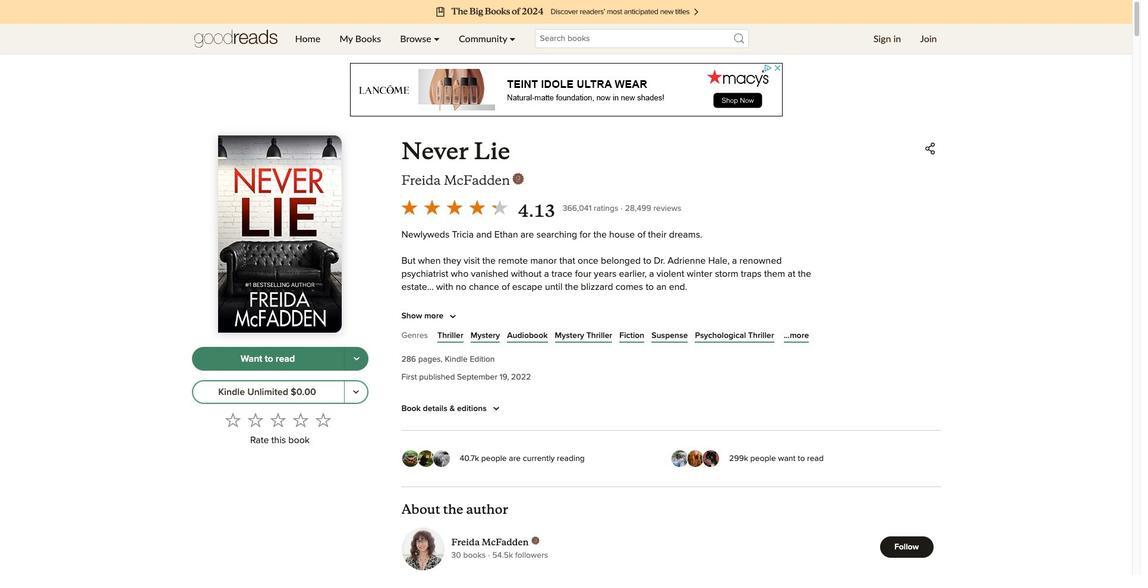 Task type: describe. For each thing, give the bounding box(es) containing it.
average rating of 4.13 stars. figure
[[398, 196, 563, 222]]

rate 5 out of 5 image
[[316, 412, 331, 428]]

book title: never lie element
[[401, 138, 510, 165]]

rate 1 out of 5 image
[[225, 412, 241, 428]]

rate 4 out of 5 image
[[293, 412, 308, 428]]

rating 4.13 out of 5 image
[[398, 196, 511, 219]]

rate this book element
[[192, 409, 368, 450]]

advertisement element
[[350, 63, 782, 116]]

rate 3 out of 5 image
[[270, 412, 286, 428]]

rating 0 out of 5 group
[[222, 409, 335, 432]]

profile image for freida mcfadden. image
[[401, 528, 444, 571]]

top genres for this book element
[[401, 329, 940, 347]]

home image
[[194, 24, 277, 53]]

1 vertical spatial goodreads author image
[[531, 536, 539, 545]]



Task type: vqa. For each thing, say whether or not it's contained in the screenshot.
the bottommost "Authors"
no



Task type: locate. For each thing, give the bounding box(es) containing it.
rate 2 out of 5 image
[[248, 412, 263, 428]]

goodreads author image
[[512, 173, 524, 185], [531, 536, 539, 545]]

366,041 ratings and 28,499 reviews figure
[[563, 201, 681, 215]]

0 vertical spatial goodreads author image
[[512, 173, 524, 185]]

1 horizontal spatial goodreads author image
[[531, 536, 539, 545]]

None search field
[[525, 29, 758, 48]]

Search by book title or ISBN text field
[[535, 29, 749, 48]]

the most anticipated books of 2024 image
[[134, 0, 998, 24]]

0 horizontal spatial goodreads author image
[[512, 173, 524, 185]]



